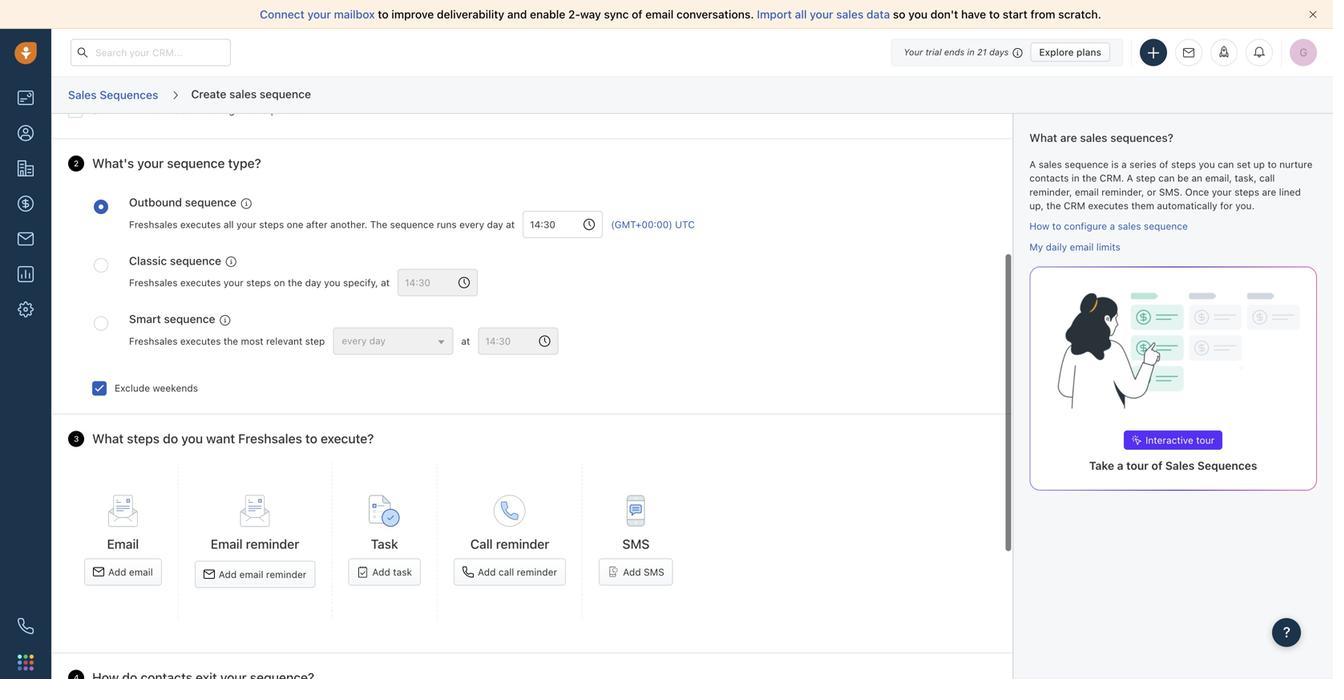 Task type: describe. For each thing, give the bounding box(es) containing it.
sequence up outbound sequence
[[167, 156, 225, 171]]

add for task
[[372, 566, 390, 578]]

executes for smart sequence
[[180, 336, 221, 347]]

you inside a sales sequence is a series of steps you can set up to nurture contacts in the crm. a step can be an email, task, call reminder, email reminder, or sms. once your steps are lined up, the crm executes them automatically for you.
[[1199, 159, 1216, 170]]

0 vertical spatial contacts
[[155, 105, 195, 116]]

automatically
[[1158, 200, 1218, 211]]

what are sales sequences?
[[1030, 131, 1174, 144]]

mailbox
[[334, 8, 375, 21]]

freshworks switcher image
[[18, 655, 34, 671]]

your trial ends in 21 days
[[904, 47, 1009, 57]]

reminder down call reminder
[[517, 566, 557, 578]]

1 vertical spatial step
[[305, 336, 325, 347]]

0 vertical spatial for
[[140, 105, 152, 116]]

add email
[[108, 566, 153, 578]]

lined
[[1280, 186, 1302, 198]]

add call reminder
[[478, 566, 557, 578]]

what for what steps do you want freshsales to execute?
[[92, 431, 124, 446]]

call inside button
[[499, 566, 514, 578]]

add sms button
[[599, 558, 673, 586]]

add for email reminder
[[219, 569, 237, 580]]

task
[[371, 537, 398, 552]]

do
[[163, 431, 178, 446]]

send email image
[[1184, 48, 1195, 58]]

to right mailbox
[[378, 8, 389, 21]]

what's your sequence type?
[[92, 156, 261, 171]]

utc
[[675, 219, 695, 230]]

explore plans link
[[1031, 43, 1111, 62]]

this
[[238, 105, 254, 116]]

to right the how
[[1053, 221, 1062, 232]]

add email reminder button
[[195, 561, 315, 588]]

0 horizontal spatial are
[[1061, 131, 1078, 144]]

sequence left "<span class=" ">sales reps can use this for prospecting and account-based selling e.g. following up with event attendees</span>" icon at the top left of the page
[[164, 313, 215, 326]]

3
[[74, 434, 79, 444]]

your right what's
[[137, 156, 164, 171]]

freshsales for classic
[[129, 277, 178, 288]]

your left mailbox
[[308, 8, 331, 21]]

0 horizontal spatial a
[[1030, 159, 1036, 170]]

classic sequence
[[129, 254, 221, 267]]

freshsales right want
[[238, 431, 302, 446]]

limit
[[118, 105, 137, 116]]

add email reminder
[[219, 569, 307, 580]]

sales inside a sales sequence is a series of steps you can set up to nurture contacts in the crm. a step can be an email, task, call reminder, email reminder, or sms. once your steps are lined up, the crm executes them automatically for you.
[[1039, 159, 1062, 170]]

step inside a sales sequence is a series of steps you can set up to nurture contacts in the crm. a step can be an email, task, call reminder, email reminder, or sms. once your steps are lined up, the crm executes them automatically for you.
[[1136, 173, 1156, 184]]

phone element
[[10, 610, 42, 642]]

crm
[[1064, 200, 1086, 211]]

limits
[[1097, 241, 1121, 252]]

ends
[[945, 47, 965, 57]]

sequence right the
[[390, 219, 434, 230]]

2 horizontal spatial day
[[487, 219, 503, 230]]

(gmt+00:00) utc link
[[611, 218, 695, 231]]

to left execute?
[[306, 431, 318, 446]]

so
[[893, 8, 906, 21]]

sequence down automatically
[[1144, 221, 1188, 232]]

sales sequences
[[68, 88, 158, 101]]

sequences?
[[1111, 131, 1174, 144]]

<span class=" ">sales reps can use this for prospecting and account-based selling e.g. following up with event attendees</span> image
[[219, 315, 231, 326]]

freshsales executes the most relevant step
[[129, 336, 325, 347]]

email inside the add email reminder button
[[239, 569, 263, 580]]

the
[[370, 219, 388, 230]]

steps left do
[[127, 431, 160, 446]]

connect your mailbox link
[[260, 8, 378, 21]]

every day
[[342, 335, 386, 346]]

0 vertical spatial sales
[[68, 88, 97, 101]]

your inside a sales sequence is a series of steps you can set up to nurture contacts in the crm. a step can be an email, task, call reminder, email reminder, or sms. once your steps are lined up, the crm executes them automatically for you.
[[1212, 186, 1232, 198]]

what's
[[92, 156, 134, 171]]

freshsales for smart
[[129, 336, 178, 347]]

data
[[867, 8, 890, 21]]

sequence right create
[[260, 87, 311, 100]]

<span class=" ">sales reps can use this for traditional drip campaigns e.g. reengaging with cold prospects</span> image
[[240, 198, 252, 209]]

set
[[1237, 159, 1251, 170]]

1 vertical spatial day
[[305, 277, 322, 288]]

1 vertical spatial all
[[224, 219, 234, 230]]

interactive
[[1146, 435, 1194, 446]]

exclude weekends
[[115, 383, 198, 394]]

your right import
[[810, 8, 834, 21]]

sequence down "create sales sequence"
[[257, 105, 301, 116]]

sequence left <span class=" ">sales reps can use this for traditional drip campaigns e.g. reengaging with cold prospects</span> icon
[[185, 196, 236, 209]]

an
[[1192, 173, 1203, 184]]

0 vertical spatial can
[[1218, 159, 1235, 170]]

Search your CRM... text field
[[71, 39, 231, 66]]

most
[[241, 336, 264, 347]]

to inside a sales sequence is a series of steps you can set up to nurture contacts in the crm. a step can be an email, task, call reminder, email reminder, or sms. once your steps are lined up, the crm executes them automatically for you.
[[1268, 159, 1277, 170]]

is
[[1112, 159, 1119, 170]]

are inside a sales sequence is a series of steps you can set up to nurture contacts in the crm. a step can be an email, task, call reminder, email reminder, or sms. once your steps are lined up, the crm executes them automatically for you.
[[1263, 186, 1277, 198]]

interactive tour
[[1146, 435, 1215, 446]]

2-
[[569, 8, 580, 21]]

up
[[1254, 159, 1266, 170]]

deliverability
[[437, 8, 505, 21]]

0 horizontal spatial sequences
[[100, 88, 158, 101]]

up,
[[1030, 200, 1044, 211]]

one
[[287, 219, 304, 230]]

entering
[[197, 105, 235, 116]]

trial
[[926, 47, 942, 57]]

task
[[393, 566, 412, 578]]

add call reminder button
[[454, 558, 566, 586]]

import
[[757, 8, 792, 21]]

of inside a sales sequence is a series of steps you can set up to nurture contacts in the crm. a step can be an email, task, call reminder, email reminder, or sms. once your steps are lined up, the crm executes them automatically for you.
[[1160, 159, 1169, 170]]

don't
[[931, 8, 959, 21]]

what steps do you want freshsales to execute?
[[92, 431, 374, 446]]

reminder up add call reminder
[[496, 537, 550, 552]]

you right do
[[181, 431, 203, 446]]

a right set
[[110, 105, 115, 116]]

smart sequence
[[129, 313, 215, 326]]

reminder up add email reminder
[[246, 537, 299, 552]]

steps up be
[[1172, 159, 1197, 170]]

sales left data
[[837, 8, 864, 21]]

daily
[[1046, 241, 1068, 252]]

freshsales for outbound
[[129, 219, 178, 230]]

executes for outbound sequence
[[180, 219, 221, 230]]

weekends
[[153, 383, 198, 394]]

after
[[306, 219, 328, 230]]

call reminder
[[471, 537, 550, 552]]

what's new image
[[1219, 46, 1230, 57]]

execute?
[[321, 431, 374, 446]]

every inside button
[[342, 335, 367, 346]]

take a tour of sales sequences
[[1090, 459, 1258, 472]]

(gmt+00:00) utc
[[611, 219, 695, 230]]

add for email
[[108, 566, 126, 578]]

the left most
[[224, 336, 238, 347]]

improve
[[392, 8, 434, 21]]

my daily email limits
[[1030, 241, 1121, 252]]



Task type: vqa. For each thing, say whether or not it's contained in the screenshot.
$ 3.71K
no



Task type: locate. For each thing, give the bounding box(es) containing it.
1 vertical spatial a
[[1127, 173, 1134, 184]]

2 reminder, from the left
[[1102, 186, 1145, 198]]

take
[[1090, 459, 1115, 472]]

email for email reminder
[[211, 537, 243, 552]]

have
[[962, 8, 987, 21]]

configure
[[1065, 221, 1108, 232]]

at right every day button
[[461, 336, 470, 347]]

sales up "crm."
[[1081, 131, 1108, 144]]

add inside button
[[108, 566, 126, 578]]

a
[[1030, 159, 1036, 170], [1127, 173, 1134, 184]]

2 email from the left
[[211, 537, 243, 552]]

reminder down email reminder
[[266, 569, 307, 580]]

1 vertical spatial of
[[1160, 159, 1169, 170]]

start
[[1003, 8, 1028, 21]]

the right on
[[288, 277, 303, 288]]

executes down "<span class=" ">sales reps can use this for prospecting and account-based selling e.g. following up with event attendees</span>" icon at the top left of the page
[[180, 336, 221, 347]]

day down 'specify,'
[[369, 335, 386, 346]]

for right the limit
[[140, 105, 152, 116]]

sequence left the <span class=" ">sales reps can use this for weekly check-ins with leads and to run renewal campaigns e.g. renewing a contract</span> image
[[170, 254, 221, 267]]

1 horizontal spatial step
[[1136, 173, 1156, 184]]

be
[[1178, 173, 1189, 184]]

every day button
[[333, 328, 453, 355]]

day right runs
[[487, 219, 503, 230]]

how to configure a sales sequence link
[[1030, 221, 1188, 232]]

freshsales down outbound at the left top
[[129, 219, 178, 230]]

1 vertical spatial in
[[1072, 173, 1080, 184]]

0 vertical spatial a
[[1030, 159, 1036, 170]]

1 horizontal spatial sales
[[1166, 459, 1195, 472]]

call down call reminder
[[499, 566, 514, 578]]

1 horizontal spatial reminder,
[[1102, 186, 1145, 198]]

add for sms
[[623, 566, 641, 578]]

1 vertical spatial tour
[[1127, 459, 1149, 472]]

conversations.
[[677, 8, 754, 21]]

1 horizontal spatial email
[[211, 537, 243, 552]]

specify,
[[343, 277, 378, 288]]

sequences down interactive tour
[[1198, 459, 1258, 472]]

sales up this
[[229, 87, 257, 100]]

1 horizontal spatial what
[[1030, 131, 1058, 144]]

0 vertical spatial call
[[1260, 173, 1275, 184]]

0 vertical spatial what
[[1030, 131, 1058, 144]]

scratch.
[[1059, 8, 1102, 21]]

1 reminder, from the left
[[1030, 186, 1073, 198]]

or
[[1147, 186, 1157, 198]]

0 vertical spatial sequences
[[100, 88, 158, 101]]

steps left one
[[259, 219, 284, 230]]

classic
[[129, 254, 167, 267]]

1 horizontal spatial tour
[[1197, 435, 1215, 446]]

sms
[[623, 537, 650, 552], [644, 566, 665, 578]]

sales up up,
[[1039, 159, 1062, 170]]

1 horizontal spatial at
[[461, 336, 470, 347]]

plans
[[1077, 47, 1102, 58]]

1 horizontal spatial sequences
[[1198, 459, 1258, 472]]

to
[[378, 8, 389, 21], [989, 8, 1000, 21], [1268, 159, 1277, 170], [1053, 221, 1062, 232], [306, 431, 318, 446]]

of right series
[[1160, 159, 1169, 170]]

0 horizontal spatial tour
[[1127, 459, 1149, 472]]

freshsales executes your steps on the day you specify, at
[[129, 277, 390, 288]]

0 horizontal spatial sales
[[68, 88, 97, 101]]

connect
[[260, 8, 305, 21]]

phone image
[[18, 618, 34, 634]]

create sales sequence
[[191, 87, 311, 100]]

tour right 'take'
[[1127, 459, 1149, 472]]

day inside button
[[369, 335, 386, 346]]

email up the add email reminder button
[[211, 537, 243, 552]]

1 vertical spatial contacts
[[1030, 173, 1069, 184]]

add task
[[372, 566, 412, 578]]

0 horizontal spatial for
[[140, 105, 152, 116]]

1 vertical spatial sales
[[1166, 459, 1195, 472]]

contacts up up,
[[1030, 173, 1069, 184]]

1 horizontal spatial for
[[1221, 200, 1233, 211]]

sequence
[[260, 87, 311, 100], [257, 105, 301, 116], [167, 156, 225, 171], [1065, 159, 1109, 170], [185, 196, 236, 209], [390, 219, 434, 230], [1144, 221, 1188, 232], [170, 254, 221, 267], [164, 313, 215, 326]]

step down series
[[1136, 173, 1156, 184]]

of down the interactive
[[1152, 459, 1163, 472]]

you left 'specify,'
[[324, 277, 341, 288]]

your down the <span class=" ">sales reps can use this for weekly check-ins with leads and to run renewal campaigns e.g. renewing a contract</span> image
[[224, 277, 244, 288]]

email
[[646, 8, 674, 21], [1075, 186, 1099, 198], [1070, 241, 1094, 252], [129, 566, 153, 578], [239, 569, 263, 580]]

sms.
[[1160, 186, 1183, 198]]

tour right the interactive
[[1197, 435, 1215, 446]]

1 vertical spatial can
[[1159, 173, 1175, 184]]

can up email,
[[1218, 159, 1235, 170]]

for left you.
[[1221, 200, 1233, 211]]

you up an
[[1199, 159, 1216, 170]]

you right so
[[909, 8, 928, 21]]

are left lined
[[1263, 186, 1277, 198]]

0 vertical spatial are
[[1061, 131, 1078, 144]]

set a limit for contacts entering this sequence
[[92, 105, 301, 116]]

add for call reminder
[[478, 566, 496, 578]]

0 horizontal spatial call
[[499, 566, 514, 578]]

freshsales down smart
[[129, 336, 178, 347]]

0 vertical spatial every
[[460, 219, 484, 230]]

email reminder
[[211, 537, 299, 552]]

enable
[[530, 8, 566, 21]]

in inside a sales sequence is a series of steps you can set up to nurture contacts in the crm. a step can be an email, task, call reminder, email reminder, or sms. once your steps are lined up, the crm executes them automatically for you.
[[1072, 173, 1080, 184]]

day right on
[[305, 277, 322, 288]]

explore plans
[[1040, 47, 1102, 58]]

1 vertical spatial every
[[342, 335, 367, 346]]

sales
[[837, 8, 864, 21], [229, 87, 257, 100], [1081, 131, 1108, 144], [1039, 159, 1062, 170], [1118, 221, 1142, 232]]

2 vertical spatial of
[[1152, 459, 1163, 472]]

sms inside button
[[644, 566, 665, 578]]

email for email
[[107, 537, 139, 552]]

1 horizontal spatial are
[[1263, 186, 1277, 198]]

0 vertical spatial all
[[795, 8, 807, 21]]

reminder, up up,
[[1030, 186, 1073, 198]]

0 vertical spatial tour
[[1197, 435, 1215, 446]]

all right import
[[795, 8, 807, 21]]

1 vertical spatial sequences
[[1198, 459, 1258, 472]]

connect your mailbox to improve deliverability and enable 2-way sync of email conversations. import all your sales data so you don't have to start from scratch.
[[260, 8, 1102, 21]]

at
[[506, 219, 515, 230], [381, 277, 390, 288], [461, 336, 470, 347]]

sequences up the limit
[[100, 88, 158, 101]]

task,
[[1235, 173, 1257, 184]]

executes up how to configure a sales sequence link
[[1089, 200, 1129, 211]]

your
[[308, 8, 331, 21], [810, 8, 834, 21], [137, 156, 164, 171], [1212, 186, 1232, 198], [237, 219, 257, 230], [224, 277, 244, 288]]

2 horizontal spatial at
[[506, 219, 515, 230]]

you.
[[1236, 200, 1255, 211]]

add sms
[[623, 566, 665, 578]]

0 horizontal spatial at
[[381, 277, 390, 288]]

want
[[206, 431, 235, 446]]

a right "is"
[[1122, 159, 1127, 170]]

to right up
[[1268, 159, 1277, 170]]

my
[[1030, 241, 1044, 252]]

way
[[580, 8, 601, 21]]

a
[[110, 105, 115, 116], [1122, 159, 1127, 170], [1110, 221, 1116, 232], [1118, 459, 1124, 472]]

1 horizontal spatial in
[[1072, 173, 1080, 184]]

call inside a sales sequence is a series of steps you can set up to nurture contacts in the crm. a step can be an email, task, call reminder, email reminder, or sms. once your steps are lined up, the crm executes them automatically for you.
[[1260, 173, 1275, 184]]

the
[[1083, 173, 1097, 184], [1047, 200, 1062, 211], [288, 277, 303, 288], [224, 336, 238, 347]]

0 horizontal spatial every
[[342, 335, 367, 346]]

executes inside a sales sequence is a series of steps you can set up to nurture contacts in the crm. a step can be an email, task, call reminder, email reminder, or sms. once your steps are lined up, the crm executes them automatically for you.
[[1089, 200, 1129, 211]]

1 horizontal spatial day
[[369, 335, 386, 346]]

executes down classic sequence
[[180, 277, 221, 288]]

smart
[[129, 313, 161, 326]]

at right runs
[[506, 219, 515, 230]]

can
[[1218, 159, 1235, 170], [1159, 173, 1175, 184]]

outbound sequence
[[129, 196, 236, 209]]

email up add email button
[[107, 537, 139, 552]]

to left start
[[989, 8, 1000, 21]]

sales down interactive tour
[[1166, 459, 1195, 472]]

add
[[108, 566, 126, 578], [372, 566, 390, 578], [478, 566, 496, 578], [623, 566, 641, 578], [219, 569, 237, 580]]

how to configure a sales sequence
[[1030, 221, 1188, 232]]

every down 'specify,'
[[342, 335, 367, 346]]

freshsales
[[129, 219, 178, 230], [129, 277, 178, 288], [129, 336, 178, 347], [238, 431, 302, 446]]

call down up
[[1260, 173, 1275, 184]]

email
[[107, 537, 139, 552], [211, 537, 243, 552]]

crm.
[[1100, 173, 1125, 184]]

all
[[795, 8, 807, 21], [224, 219, 234, 230]]

2 vertical spatial at
[[461, 336, 470, 347]]

what right 3
[[92, 431, 124, 446]]

2
[[74, 159, 79, 168]]

1 vertical spatial sms
[[644, 566, 665, 578]]

sequences
[[100, 88, 158, 101], [1198, 459, 1258, 472]]

your down <span class=" ">sales reps can use this for traditional drip campaigns e.g. reengaging with cold prospects</span> icon
[[237, 219, 257, 230]]

tour inside button
[[1197, 435, 1215, 446]]

contacts down create
[[155, 105, 195, 116]]

1 horizontal spatial can
[[1218, 159, 1235, 170]]

1 vertical spatial at
[[381, 277, 390, 288]]

days
[[990, 47, 1009, 57]]

a sales sequence is a series of steps you can set up to nurture contacts in the crm. a step can be an email, task, call reminder, email reminder, or sms. once your steps are lined up, the crm executes them automatically for you.
[[1030, 159, 1313, 211]]

0 horizontal spatial contacts
[[155, 105, 195, 116]]

steps down task,
[[1235, 186, 1260, 198]]

at right 'specify,'
[[381, 277, 390, 288]]

sales sequences link
[[67, 82, 159, 108]]

0 horizontal spatial email
[[107, 537, 139, 552]]

1 horizontal spatial all
[[795, 8, 807, 21]]

(gmt+00:00)
[[611, 219, 673, 230]]

all up the <span class=" ">sales reps can use this for weekly check-ins with leads and to run renewal campaigns e.g. renewing a contract</span> image
[[224, 219, 234, 230]]

1 vertical spatial are
[[1263, 186, 1277, 198]]

sales up set
[[68, 88, 97, 101]]

step right "relevant"
[[305, 336, 325, 347]]

None text field
[[398, 269, 478, 296]]

what for what are sales sequences?
[[1030, 131, 1058, 144]]

1 email from the left
[[107, 537, 139, 552]]

are up crm at the top right
[[1061, 131, 1078, 144]]

and
[[508, 8, 527, 21]]

series
[[1130, 159, 1157, 170]]

of
[[632, 8, 643, 21], [1160, 159, 1169, 170], [1152, 459, 1163, 472]]

of right sync
[[632, 8, 643, 21]]

the right up,
[[1047, 200, 1062, 211]]

0 horizontal spatial reminder,
[[1030, 186, 1073, 198]]

your down email,
[[1212, 186, 1232, 198]]

0 horizontal spatial what
[[92, 431, 124, 446]]

add email button
[[84, 558, 162, 586]]

0 horizontal spatial can
[[1159, 173, 1175, 184]]

1 horizontal spatial call
[[1260, 173, 1275, 184]]

freshsales executes all your steps one after another. the sequence runs every day at
[[129, 219, 515, 230]]

once
[[1186, 186, 1210, 198]]

1 horizontal spatial contacts
[[1030, 173, 1069, 184]]

0 horizontal spatial in
[[968, 47, 975, 57]]

2 vertical spatial day
[[369, 335, 386, 346]]

1 vertical spatial for
[[1221, 200, 1233, 211]]

0 vertical spatial sms
[[623, 537, 650, 552]]

0 horizontal spatial day
[[305, 277, 322, 288]]

1 horizontal spatial a
[[1127, 173, 1134, 184]]

set
[[92, 105, 107, 116]]

0 vertical spatial day
[[487, 219, 503, 230]]

your
[[904, 47, 923, 57]]

a right "crm."
[[1127, 173, 1134, 184]]

a up limits
[[1110, 221, 1116, 232]]

email inside add email button
[[129, 566, 153, 578]]

import all your sales data link
[[757, 8, 893, 21]]

1 vertical spatial call
[[499, 566, 514, 578]]

email,
[[1206, 173, 1233, 184]]

sequence inside a sales sequence is a series of steps you can set up to nurture contacts in the crm. a step can be an email, task, call reminder, email reminder, or sms. once your steps are lined up, the crm executes them automatically for you.
[[1065, 159, 1109, 170]]

sync
[[604, 8, 629, 21]]

step
[[1136, 173, 1156, 184], [305, 336, 325, 347]]

0 vertical spatial of
[[632, 8, 643, 21]]

0 vertical spatial in
[[968, 47, 975, 57]]

0 horizontal spatial all
[[224, 219, 234, 230]]

interactive tour button
[[1124, 431, 1223, 450]]

can up sms.
[[1159, 173, 1175, 184]]

0 vertical spatial step
[[1136, 173, 1156, 184]]

steps left on
[[246, 277, 271, 288]]

1 vertical spatial what
[[92, 431, 124, 446]]

what up up,
[[1030, 131, 1058, 144]]

sequence left "is"
[[1065, 159, 1109, 170]]

email inside a sales sequence is a series of steps you can set up to nurture contacts in the crm. a step can be an email, task, call reminder, email reminder, or sms. once your steps are lined up, the crm executes them automatically for you.
[[1075, 186, 1099, 198]]

21
[[978, 47, 987, 57]]

in up crm at the top right
[[1072, 173, 1080, 184]]

1 horizontal spatial every
[[460, 219, 484, 230]]

a right 'take'
[[1118, 459, 1124, 472]]

<span class=" ">sales reps can use this for weekly check-ins with leads and to run renewal campaigns e.g. renewing a contract</span> image
[[225, 256, 237, 268]]

every
[[460, 219, 484, 230], [342, 335, 367, 346]]

contacts
[[155, 105, 195, 116], [1030, 173, 1069, 184]]

every right runs
[[460, 219, 484, 230]]

sales
[[68, 88, 97, 101], [1166, 459, 1195, 472]]

a up up,
[[1030, 159, 1036, 170]]

freshsales down classic
[[129, 277, 178, 288]]

explore
[[1040, 47, 1074, 58]]

0 horizontal spatial step
[[305, 336, 325, 347]]

create
[[191, 87, 226, 100]]

None text field
[[523, 211, 603, 238], [478, 328, 558, 355], [523, 211, 603, 238], [478, 328, 558, 355]]

a inside a sales sequence is a series of steps you can set up to nurture contacts in the crm. a step can be an email, task, call reminder, email reminder, or sms. once your steps are lined up, the crm executes them automatically for you.
[[1122, 159, 1127, 170]]

executes for classic sequence
[[180, 277, 221, 288]]

runs
[[437, 219, 457, 230]]

contacts inside a sales sequence is a series of steps you can set up to nurture contacts in the crm. a step can be an email, task, call reminder, email reminder, or sms. once your steps are lined up, the crm executes them automatically for you.
[[1030, 173, 1069, 184]]

reminder, down "crm."
[[1102, 186, 1145, 198]]

relevant
[[266, 336, 303, 347]]

for inside a sales sequence is a series of steps you can set up to nurture contacts in the crm. a step can be an email, task, call reminder, email reminder, or sms. once your steps are lined up, the crm executes them automatically for you.
[[1221, 200, 1233, 211]]

the left "crm."
[[1083, 173, 1097, 184]]

in left 21
[[968, 47, 975, 57]]

sales down them
[[1118, 221, 1142, 232]]

0 vertical spatial at
[[506, 219, 515, 230]]

executes down outbound sequence
[[180, 219, 221, 230]]

close image
[[1310, 10, 1318, 18]]



